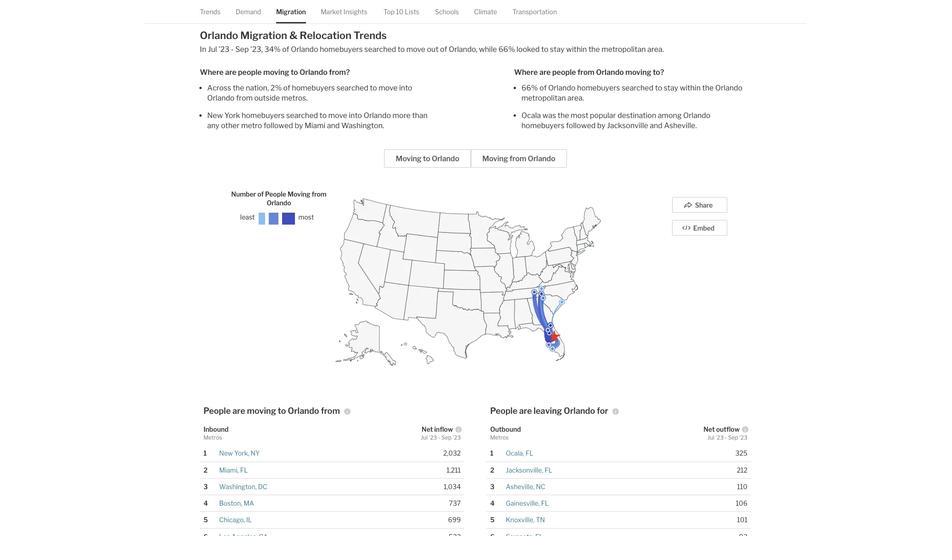Task type: describe. For each thing, give the bounding box(es) containing it.
'23 down net inflow at the bottom
[[429, 434, 437, 441]]

while
[[479, 45, 497, 54]]

moving down 34
[[263, 68, 289, 77]]

fl for ocala, fl
[[526, 450, 533, 457]]

area. inside 66 % of orlando homebuyers searched to stay within the orlando metropolitan area.
[[567, 94, 584, 102]]

followed inside more than any other metro followed by
[[264, 121, 293, 130]]

top
[[384, 8, 395, 16]]

share button
[[672, 197, 727, 213]]

10
[[396, 8, 404, 16]]

insights
[[344, 8, 367, 16]]

miami, fl
[[219, 466, 248, 474]]

1 and from the left
[[327, 121, 340, 130]]

- for people are moving to orlando from
[[438, 434, 440, 441]]

followed inside ocala was the most popular destination among orlando homebuyers followed by jacksonville and asheville .
[[566, 121, 596, 130]]

66 % of orlando homebuyers searched to stay within the orlando metropolitan area.
[[522, 84, 743, 102]]

people are leaving orlando for
[[490, 406, 608, 416]]

moving inside number of people moving from orlando
[[288, 190, 310, 198]]

metros for people are moving to orlando from
[[204, 434, 222, 441]]

other
[[221, 121, 240, 130]]

3 for people are leaving orlando for
[[490, 483, 495, 491]]

move inside orlando migration & relocation trends in jul '23 - sep '23 , 34 % of orlando homebuyers searched to move out of orlando , while 66 % looked to stay within the metropolitan area.
[[406, 45, 425, 54]]

tn
[[536, 516, 545, 524]]

the inside across the nation, 2 % of homebuyers searched to move into orlando from outside metros.
[[233, 84, 244, 92]]

from inside across the nation, 2 % of homebuyers searched to move into orlando from outside metros.
[[236, 94, 253, 102]]

moving from orlando
[[482, 154, 555, 163]]

among
[[658, 111, 682, 120]]

boston, ma
[[219, 500, 254, 507]]

york,
[[234, 450, 249, 457]]

699
[[448, 516, 461, 524]]

from?
[[329, 68, 350, 77]]

% inside across the nation, 2 % of homebuyers searched to move into orlando from outside metros.
[[275, 84, 282, 92]]

trends link
[[200, 0, 221, 24]]

chicago, il
[[219, 516, 252, 524]]

demand
[[236, 8, 261, 16]]

jul for people are moving to orlando from
[[421, 434, 428, 441]]

orlando inside ocala was the most popular destination among orlando homebuyers followed by jacksonville and asheville .
[[683, 111, 711, 120]]

to inside across the nation, 2 % of homebuyers searched to move into orlando from outside metros.
[[370, 84, 377, 92]]

for
[[597, 406, 608, 416]]

asheville, nc link
[[506, 483, 545, 491]]

are for people are moving to orlando from
[[233, 406, 245, 416]]

schools link
[[435, 0, 459, 24]]

homebuyers up metro
[[242, 111, 285, 120]]

metro
[[241, 121, 262, 130]]

0 horizontal spatial most
[[298, 213, 314, 221]]

are for people are leaving orlando for
[[519, 406, 532, 416]]

by inside ocala was the most popular destination among orlando homebuyers followed by jacksonville and asheville .
[[597, 121, 606, 130]]

chicago, il link
[[219, 516, 252, 524]]

1,034
[[444, 483, 461, 491]]

jacksonville,
[[506, 466, 543, 474]]

relocation
[[300, 29, 352, 41]]

top 10 lists
[[384, 8, 419, 16]]

people are moving to orlando from
[[204, 406, 340, 416]]

people inside number of people moving from orlando
[[265, 190, 286, 198]]

any
[[207, 121, 219, 130]]

2 vertical spatial move
[[328, 111, 347, 120]]

% up where are people moving to orlando from?
[[274, 45, 281, 54]]

trends inside orlando migration & relocation trends in jul '23 - sep '23 , 34 % of orlando homebuyers searched to move out of orlando , while 66 % looked to stay within the metropolitan area.
[[354, 29, 387, 41]]

searched up 'miami'
[[286, 111, 318, 120]]

people for people are leaving orlando for
[[490, 406, 518, 416]]

101
[[737, 516, 748, 524]]

orlando inside number of people moving from orlando
[[267, 199, 291, 207]]

moving left the to?
[[626, 68, 651, 77]]

gainesville, fl
[[506, 500, 549, 507]]

new for new york homebuyers searched to move into orlando
[[207, 111, 223, 120]]

nation,
[[246, 84, 269, 92]]

of right 34
[[282, 45, 289, 54]]

jacksonville, fl link
[[506, 466, 552, 474]]

boston,
[[219, 500, 242, 507]]

looked
[[517, 45, 540, 54]]

demand link
[[236, 0, 261, 24]]

fl for jacksonville, fl
[[545, 466, 552, 474]]

orlando inside across the nation, 2 % of homebuyers searched to move into orlando from outside metros.
[[207, 94, 235, 102]]

5 for people are moving to orlando from
[[204, 516, 208, 524]]

washington, dc
[[219, 483, 267, 491]]

miami,
[[219, 466, 239, 474]]

. inside ocala was the most popular destination among orlando homebuyers followed by jacksonville and asheville .
[[695, 121, 697, 130]]

searched inside across the nation, 2 % of homebuyers searched to move into orlando from outside metros.
[[337, 84, 368, 92]]

transportation
[[513, 8, 557, 16]]

in
[[200, 45, 206, 54]]

climate
[[474, 8, 497, 16]]

climate link
[[474, 0, 497, 24]]

top 10 lists link
[[384, 0, 419, 24]]

lists
[[405, 8, 419, 16]]

where for 66
[[514, 68, 538, 77]]

new york homebuyers searched to move into orlando
[[207, 111, 391, 120]]

share
[[695, 201, 713, 209]]

searched inside 66 % of orlando homebuyers searched to stay within the orlando metropolitan area.
[[622, 84, 654, 92]]

embed button
[[672, 220, 727, 236]]

where are people from orlando moving to?
[[514, 68, 664, 77]]

of inside 66 % of orlando homebuyers searched to stay within the orlando metropolitan area.
[[540, 84, 547, 92]]

across the nation, 2 % of homebuyers searched to move into orlando from outside metros.
[[207, 84, 412, 102]]

homebuyers inside across the nation, 2 % of homebuyers searched to move into orlando from outside metros.
[[292, 84, 335, 92]]

metropolitan inside 66 % of orlando homebuyers searched to stay within the orlando metropolitan area.
[[522, 94, 566, 102]]

new for new york, ny
[[219, 450, 233, 457]]

york
[[225, 111, 240, 120]]

1 vertical spatial into
[[349, 111, 362, 120]]

jacksonville, fl
[[506, 466, 552, 474]]

106
[[736, 500, 748, 507]]

outbound
[[490, 425, 521, 433]]

outside
[[254, 94, 280, 102]]

moving for moving from
[[482, 154, 508, 163]]

knoxville, tn link
[[506, 516, 545, 524]]

embed
[[693, 224, 715, 232]]

miami
[[305, 121, 325, 130]]

metros.
[[282, 94, 308, 102]]

knoxville, tn
[[506, 516, 545, 524]]

dc
[[258, 483, 267, 491]]

325
[[735, 450, 748, 457]]

asheville, nc
[[506, 483, 545, 491]]

jul inside orlando migration & relocation trends in jul '23 - sep '23 , 34 % of orlando homebuyers searched to move out of orlando , while 66 % looked to stay within the metropolitan area.
[[208, 45, 217, 54]]

- for people are leaving orlando for
[[725, 434, 727, 441]]

to?
[[653, 68, 664, 77]]

more than any other metro followed by
[[207, 111, 428, 130]]

by inside more than any other metro followed by
[[295, 121, 303, 130]]

net inflow
[[422, 425, 453, 433]]

1 for people are leaving orlando for
[[490, 450, 493, 457]]

66 inside 66 % of orlando homebuyers searched to stay within the orlando metropolitan area.
[[522, 84, 531, 92]]

most inside ocala was the most popular destination among orlando homebuyers followed by jacksonville and asheville .
[[571, 111, 588, 120]]

was
[[543, 111, 556, 120]]

transportation link
[[513, 0, 557, 24]]

il
[[246, 516, 252, 524]]

212
[[737, 466, 748, 474]]



Task type: vqa. For each thing, say whether or not it's contained in the screenshot.
4 for People are moving to Orlando from
yes



Task type: locate. For each thing, give the bounding box(es) containing it.
0 vertical spatial area.
[[648, 45, 664, 54]]

fl right 'ocala,'
[[526, 450, 533, 457]]

most down number of people moving from orlando
[[298, 213, 314, 221]]

migration inside orlando migration & relocation trends in jul '23 - sep '23 , 34 % of orlando homebuyers searched to move out of orlando , while 66 % looked to stay within the metropolitan area.
[[240, 29, 287, 41]]

trends left demand
[[200, 8, 221, 16]]

1 horizontal spatial people
[[265, 190, 286, 198]]

new
[[207, 111, 223, 120], [219, 450, 233, 457]]

0 horizontal spatial 66
[[499, 45, 508, 54]]

ocala, fl
[[506, 450, 533, 457]]

2
[[271, 84, 275, 92], [204, 466, 208, 474], [490, 466, 494, 474]]

5
[[204, 516, 208, 524], [490, 516, 495, 524]]

migration up '&'
[[276, 8, 306, 16]]

1 vertical spatial move
[[379, 84, 398, 92]]

4 left the boston,
[[204, 500, 208, 507]]

chicago,
[[219, 516, 245, 524]]

sep inside orlando migration & relocation trends in jul '23 - sep '23 , 34 % of orlando homebuyers searched to move out of orlando , while 66 % looked to stay within the metropolitan area.
[[235, 45, 249, 54]]

sep for people are moving to orlando from
[[442, 434, 452, 441]]

1 followed from the left
[[264, 121, 293, 130]]

ocala was the most popular destination among orlando homebuyers followed by jacksonville and asheville .
[[522, 111, 711, 130]]

0 horizontal spatial 5
[[204, 516, 208, 524]]

new up any
[[207, 111, 223, 120]]

0 vertical spatial migration
[[276, 8, 306, 16]]

homebuyers down was
[[522, 121, 565, 130]]

1 horizontal spatial jul
[[421, 434, 428, 441]]

market insights
[[321, 8, 367, 16]]

within up the among
[[680, 84, 701, 92]]

orlando
[[200, 29, 238, 41], [291, 45, 318, 54], [449, 45, 476, 54], [300, 68, 328, 77], [596, 68, 624, 77], [548, 84, 576, 92], [715, 84, 743, 92], [207, 94, 235, 102], [364, 111, 391, 120], [683, 111, 711, 120], [432, 154, 459, 163], [528, 154, 555, 163], [267, 199, 291, 207], [288, 406, 319, 416], [564, 406, 595, 416]]

1 net from the left
[[422, 425, 433, 433]]

metropolitan up where are people from orlando moving to?
[[602, 45, 646, 54]]

4
[[204, 500, 208, 507], [490, 500, 495, 507]]

are left leaving
[[519, 406, 532, 416]]

0 horizontal spatial stay
[[550, 45, 565, 54]]

1 vertical spatial most
[[298, 213, 314, 221]]

1 . from the left
[[383, 121, 384, 130]]

1 vertical spatial 66
[[522, 84, 531, 92]]

0 horizontal spatial by
[[295, 121, 303, 130]]

inbound
[[204, 425, 229, 433]]

2 horizontal spatial jul
[[708, 434, 714, 441]]

are up the "new york, ny"
[[233, 406, 245, 416]]

, left 34
[[261, 45, 263, 54]]

1 horizontal spatial followed
[[566, 121, 596, 130]]

trends
[[200, 8, 221, 16], [354, 29, 387, 41]]

jul '23 - sep '23 down inflow
[[421, 434, 461, 441]]

of right out
[[440, 45, 447, 54]]

metropolitan
[[602, 45, 646, 54], [522, 94, 566, 102]]

people up outbound
[[490, 406, 518, 416]]

2 jul '23 - sep '23 from the left
[[708, 434, 748, 441]]

schools
[[435, 8, 459, 16]]

the inside orlando migration & relocation trends in jul '23 - sep '23 , 34 % of orlando homebuyers searched to move out of orlando , while 66 % looked to stay within the metropolitan area.
[[589, 45, 600, 54]]

nc
[[536, 483, 545, 491]]

sep down outflow
[[728, 434, 738, 441]]

2 by from the left
[[597, 121, 606, 130]]

, left while
[[476, 45, 477, 54]]

1 horizontal spatial metropolitan
[[602, 45, 646, 54]]

net left inflow
[[422, 425, 433, 433]]

2 horizontal spatial people
[[490, 406, 518, 416]]

sep down inflow
[[442, 434, 452, 441]]

homebuyers down relocation
[[320, 45, 363, 54]]

'23 down net outflow
[[716, 434, 724, 441]]

1 horizontal spatial moving
[[396, 154, 422, 163]]

2 metros from the left
[[490, 434, 509, 441]]

searched inside orlando migration & relocation trends in jul '23 - sep '23 , 34 % of orlando homebuyers searched to move out of orlando , while 66 % looked to stay within the metropolitan area.
[[364, 45, 396, 54]]

metropolitan inside orlando migration & relocation trends in jul '23 - sep '23 , 34 % of orlando homebuyers searched to move out of orlando , while 66 % looked to stay within the metropolitan area.
[[602, 45, 646, 54]]

sep left 34
[[235, 45, 249, 54]]

- inside orlando migration & relocation trends in jul '23 - sep '23 , 34 % of orlando homebuyers searched to move out of orlando , while 66 % looked to stay within the metropolitan area.
[[231, 45, 234, 54]]

1 vertical spatial within
[[680, 84, 701, 92]]

0 vertical spatial stay
[[550, 45, 565, 54]]

4 for people are leaving orlando for
[[490, 500, 495, 507]]

leaving
[[534, 406, 562, 416]]

1 vertical spatial new
[[219, 450, 233, 457]]

0 horizontal spatial within
[[566, 45, 587, 54]]

across
[[207, 84, 231, 92]]

net for people are moving to orlando from
[[422, 425, 433, 433]]

ny
[[251, 450, 260, 457]]

1 1 from the left
[[204, 450, 207, 457]]

0 horizontal spatial where
[[200, 68, 224, 77]]

2 . from the left
[[695, 121, 697, 130]]

66 up ocala
[[522, 84, 531, 92]]

number of people moving from orlando
[[231, 190, 327, 207]]

metros down outbound
[[490, 434, 509, 441]]

0 horizontal spatial move
[[328, 111, 347, 120]]

homebuyers inside 66 % of orlando homebuyers searched to stay within the orlando metropolitan area.
[[577, 84, 620, 92]]

jul down net outflow
[[708, 434, 714, 441]]

are for where are people moving to orlando from?
[[225, 68, 236, 77]]

0 horizontal spatial area.
[[567, 94, 584, 102]]

new york, ny
[[219, 450, 260, 457]]

2 horizontal spatial 2
[[490, 466, 494, 474]]

area.
[[648, 45, 664, 54], [567, 94, 584, 102]]

1 4 from the left
[[204, 500, 208, 507]]

jul '23 - sep '23 for people are leaving orlando for
[[708, 434, 748, 441]]

metros
[[204, 434, 222, 441], [490, 434, 509, 441]]

into
[[399, 84, 412, 92], [349, 111, 362, 120]]

least
[[240, 213, 255, 221]]

sep for people are leaving orlando for
[[728, 434, 738, 441]]

move inside across the nation, 2 % of homebuyers searched to move into orlando from outside metros.
[[379, 84, 398, 92]]

people for moving
[[238, 68, 262, 77]]

moving
[[263, 68, 289, 77], [626, 68, 651, 77], [247, 406, 276, 416]]

moving
[[396, 154, 422, 163], [482, 154, 508, 163], [288, 190, 310, 198]]

washington, dc link
[[219, 483, 267, 491]]

from
[[578, 68, 595, 77], [236, 94, 253, 102], [510, 154, 526, 163], [312, 190, 327, 198], [321, 406, 340, 416]]

2 where from the left
[[514, 68, 538, 77]]

by down popular
[[597, 121, 606, 130]]

0 horizontal spatial into
[[349, 111, 362, 120]]

0 horizontal spatial 3
[[204, 483, 208, 491]]

0 horizontal spatial 4
[[204, 500, 208, 507]]

3 for people are moving to orlando from
[[204, 483, 208, 491]]

3 left washington, at left
[[204, 483, 208, 491]]

stay inside orlando migration & relocation trends in jul '23 - sep '23 , 34 % of orlando homebuyers searched to move out of orlando , while 66 % looked to stay within the metropolitan area.
[[550, 45, 565, 54]]

market
[[321, 8, 342, 16]]

within
[[566, 45, 587, 54], [680, 84, 701, 92]]

'23 right in
[[219, 45, 229, 54]]

4 left gainesville,
[[490, 500, 495, 507]]

jul '23 - sep '23 for people are moving to orlando from
[[421, 434, 461, 441]]

followed
[[264, 121, 293, 130], [566, 121, 596, 130]]

1 horizontal spatial where
[[514, 68, 538, 77]]

2 horizontal spatial sep
[[728, 434, 738, 441]]

people for from
[[552, 68, 576, 77]]

destination
[[618, 111, 656, 120]]

1 jul '23 - sep '23 from the left
[[421, 434, 461, 441]]

ocala
[[522, 111, 541, 120]]

0 horizontal spatial trends
[[200, 8, 221, 16]]

people up was
[[552, 68, 576, 77]]

more
[[393, 111, 411, 120]]

1 horizontal spatial .
[[695, 121, 697, 130]]

searched down the to?
[[622, 84, 654, 92]]

1 horizontal spatial 4
[[490, 500, 495, 507]]

migration
[[276, 8, 306, 16], [240, 29, 287, 41]]

where for across the nation,
[[200, 68, 224, 77]]

,
[[261, 45, 263, 54], [476, 45, 477, 54]]

2 left miami,
[[204, 466, 208, 474]]

stay right looked
[[550, 45, 565, 54]]

of inside number of people moving from orlando
[[257, 190, 264, 198]]

0 horizontal spatial .
[[383, 121, 384, 130]]

jul down net inflow at the bottom
[[421, 434, 428, 441]]

homebuyers
[[320, 45, 363, 54], [292, 84, 335, 92], [577, 84, 620, 92], [242, 111, 285, 120], [522, 121, 565, 130]]

than
[[412, 111, 428, 120]]

migration up 34
[[240, 29, 287, 41]]

1 horizontal spatial jul '23 - sep '23
[[708, 434, 748, 441]]

and right 'miami'
[[327, 121, 340, 130]]

- down outflow
[[725, 434, 727, 441]]

popular
[[590, 111, 616, 120]]

1 horizontal spatial people
[[552, 68, 576, 77]]

within inside orlando migration & relocation trends in jul '23 - sep '23 , 34 % of orlando homebuyers searched to move out of orlando , while 66 % looked to stay within the metropolitan area.
[[566, 45, 587, 54]]

3
[[204, 483, 208, 491], [490, 483, 495, 491]]

homebuyers up metros.
[[292, 84, 335, 92]]

2 followed from the left
[[566, 121, 596, 130]]

homebuyers inside orlando migration & relocation trends in jul '23 - sep '23 , 34 % of orlando homebuyers searched to move out of orlando , while 66 % looked to stay within the metropolitan area.
[[320, 45, 363, 54]]

1 horizontal spatial stay
[[664, 84, 678, 92]]

0 vertical spatial into
[[399, 84, 412, 92]]

1 vertical spatial stay
[[664, 84, 678, 92]]

3 left asheville,
[[490, 483, 495, 491]]

most left popular
[[571, 111, 588, 120]]

0 horizontal spatial jul
[[208, 45, 217, 54]]

people right number
[[265, 190, 286, 198]]

homebuyers inside ocala was the most popular destination among orlando homebuyers followed by jacksonville and asheville .
[[522, 121, 565, 130]]

1 vertical spatial area.
[[567, 94, 584, 102]]

0 horizontal spatial people
[[204, 406, 231, 416]]

5 left knoxville,
[[490, 516, 495, 524]]

metros for people are leaving orlando for
[[490, 434, 509, 441]]

within inside 66 % of orlando homebuyers searched to stay within the orlando metropolitan area.
[[680, 84, 701, 92]]

into up "washington"
[[349, 111, 362, 120]]

2 people from the left
[[552, 68, 576, 77]]

1 horizontal spatial 5
[[490, 516, 495, 524]]

gainesville,
[[506, 500, 540, 507]]

jacksonville
[[607, 121, 648, 130]]

1 horizontal spatial 2
[[271, 84, 275, 92]]

area. up the to?
[[648, 45, 664, 54]]

move up the miami and washington .
[[328, 111, 347, 120]]

2 1 from the left
[[490, 450, 493, 457]]

people up nation,
[[238, 68, 262, 77]]

1 horizontal spatial trends
[[354, 29, 387, 41]]

2 inside across the nation, 2 % of homebuyers searched to move into orlando from outside metros.
[[271, 84, 275, 92]]

ocala, fl link
[[506, 450, 533, 457]]

2 for people are leaving orlando for
[[490, 466, 494, 474]]

0 horizontal spatial and
[[327, 121, 340, 130]]

of up metros.
[[283, 84, 290, 92]]

people for people are moving to orlando from
[[204, 406, 231, 416]]

1
[[204, 450, 207, 457], [490, 450, 493, 457]]

0 horizontal spatial metros
[[204, 434, 222, 441]]

are down looked
[[539, 68, 551, 77]]

% up ocala
[[531, 84, 538, 92]]

2,032
[[443, 450, 461, 457]]

'23 up 325
[[739, 434, 748, 441]]

fl for gainesville, fl
[[541, 500, 549, 507]]

1 horizontal spatial sep
[[442, 434, 452, 441]]

% left looked
[[508, 45, 515, 54]]

jul '23 - sep '23 down outflow
[[708, 434, 748, 441]]

1 horizontal spatial ,
[[476, 45, 477, 54]]

homebuyers down where are people from orlando moving to?
[[577, 84, 620, 92]]

1 horizontal spatial by
[[597, 121, 606, 130]]

0 horizontal spatial ,
[[261, 45, 263, 54]]

from inside number of people moving from orlando
[[312, 190, 327, 198]]

1 metros from the left
[[204, 434, 222, 441]]

washington,
[[219, 483, 257, 491]]

- right in
[[231, 45, 234, 54]]

are up across
[[225, 68, 236, 77]]

move left out
[[406, 45, 425, 54]]

the inside ocala was the most popular destination among orlando homebuyers followed by jacksonville and asheville .
[[558, 111, 569, 120]]

boston, ma link
[[219, 500, 254, 507]]

where up across
[[200, 68, 224, 77]]

% up outside
[[275, 84, 282, 92]]

1 horizontal spatial within
[[680, 84, 701, 92]]

2 3 from the left
[[490, 483, 495, 491]]

into inside across the nation, 2 % of homebuyers searched to move into orlando from outside metros.
[[399, 84, 412, 92]]

trends down 'insights' on the top of page
[[354, 29, 387, 41]]

0 vertical spatial metropolitan
[[602, 45, 646, 54]]

fl up nc
[[545, 466, 552, 474]]

jul for people are leaving orlando for
[[708, 434, 714, 441]]

are for where are people from orlando moving to?
[[539, 68, 551, 77]]

1 left 'ocala,'
[[490, 450, 493, 457]]

to inside 66 % of orlando homebuyers searched to stay within the orlando metropolitan area.
[[655, 84, 662, 92]]

within up where are people from orlando moving to?
[[566, 45, 587, 54]]

1 for people are moving to orlando from
[[204, 450, 207, 457]]

1 by from the left
[[295, 121, 303, 130]]

stay inside 66 % of orlando homebuyers searched to stay within the orlando metropolitan area.
[[664, 84, 678, 92]]

fl down nc
[[541, 500, 549, 507]]

where down looked
[[514, 68, 538, 77]]

0 horizontal spatial jul '23 - sep '23
[[421, 434, 461, 441]]

moving up ny
[[247, 406, 276, 416]]

66 inside orlando migration & relocation trends in jul '23 - sep '23 , 34 % of orlando homebuyers searched to move out of orlando , while 66 % looked to stay within the metropolitan area.
[[499, 45, 508, 54]]

1 down inbound
[[204, 450, 207, 457]]

of up was
[[540, 84, 547, 92]]

0 vertical spatial most
[[571, 111, 588, 120]]

by
[[295, 121, 303, 130], [597, 121, 606, 130]]

0 vertical spatial within
[[566, 45, 587, 54]]

0 horizontal spatial sep
[[235, 45, 249, 54]]

0 horizontal spatial moving
[[288, 190, 310, 198]]

1,211
[[447, 466, 461, 474]]

fl right miami,
[[240, 466, 248, 474]]

1 horizontal spatial -
[[438, 434, 440, 441]]

searched down from?
[[337, 84, 368, 92]]

1 horizontal spatial move
[[379, 84, 398, 92]]

orlando migration & relocation trends in jul '23 - sep '23 , 34 % of orlando homebuyers searched to move out of orlando , while 66 % looked to stay within the metropolitan area.
[[200, 29, 664, 54]]

2 net from the left
[[704, 425, 715, 433]]

-
[[231, 45, 234, 54], [438, 434, 440, 441], [725, 434, 727, 441]]

1 where from the left
[[200, 68, 224, 77]]

2 up outside
[[271, 84, 275, 92]]

1 horizontal spatial net
[[704, 425, 715, 433]]

of right number
[[257, 190, 264, 198]]

washington
[[341, 121, 383, 130]]

and inside ocala was the most popular destination among orlando homebuyers followed by jacksonville and asheville .
[[650, 121, 663, 130]]

66 right while
[[499, 45, 508, 54]]

where
[[200, 68, 224, 77], [514, 68, 538, 77]]

4 for people are moving to orlando from
[[204, 500, 208, 507]]

2 for people are moving to orlando from
[[204, 466, 208, 474]]

0 horizontal spatial metropolitan
[[522, 94, 566, 102]]

2 left the jacksonville,
[[490, 466, 494, 474]]

area. inside orlando migration & relocation trends in jul '23 - sep '23 , 34 % of orlando homebuyers searched to move out of orlando , while 66 % looked to stay within the metropolitan area.
[[648, 45, 664, 54]]

2 and from the left
[[650, 121, 663, 130]]

1 vertical spatial migration
[[240, 29, 287, 41]]

1 horizontal spatial most
[[571, 111, 588, 120]]

moving to orlando
[[396, 154, 459, 163]]

by down new york homebuyers searched to move into orlando
[[295, 121, 303, 130]]

1 horizontal spatial metros
[[490, 434, 509, 441]]

0 horizontal spatial followed
[[264, 121, 293, 130]]

new left york,
[[219, 450, 233, 457]]

into up more
[[399, 84, 412, 92]]

0 horizontal spatial 1
[[204, 450, 207, 457]]

metropolitan up was
[[522, 94, 566, 102]]

2 , from the left
[[476, 45, 477, 54]]

searched down top on the left top of the page
[[364, 45, 396, 54]]

miami, fl link
[[219, 466, 248, 474]]

market insights link
[[321, 0, 367, 24]]

110
[[737, 483, 748, 491]]

people up inbound
[[204, 406, 231, 416]]

1 horizontal spatial 3
[[490, 483, 495, 491]]

followed down popular
[[566, 121, 596, 130]]

% inside 66 % of orlando homebuyers searched to stay within the orlando metropolitan area.
[[531, 84, 538, 92]]

the inside 66 % of orlando homebuyers searched to stay within the orlando metropolitan area.
[[702, 84, 714, 92]]

5 for people are leaving orlando for
[[490, 516, 495, 524]]

1 , from the left
[[261, 45, 263, 54]]

1 vertical spatial trends
[[354, 29, 387, 41]]

1 5 from the left
[[204, 516, 208, 524]]

2 4 from the left
[[490, 500, 495, 507]]

&
[[289, 29, 298, 41]]

5 left the chicago,
[[204, 516, 208, 524]]

0 horizontal spatial -
[[231, 45, 234, 54]]

moving for moving to
[[396, 154, 422, 163]]

ma
[[244, 500, 254, 507]]

fl for miami, fl
[[240, 466, 248, 474]]

are
[[225, 68, 236, 77], [539, 68, 551, 77], [233, 406, 245, 416], [519, 406, 532, 416]]

1 horizontal spatial 66
[[522, 84, 531, 92]]

net outflow
[[704, 425, 740, 433]]

- down net inflow at the bottom
[[438, 434, 440, 441]]

asheville,
[[506, 483, 535, 491]]

1 horizontal spatial and
[[650, 121, 663, 130]]

new york, ny link
[[219, 450, 260, 457]]

net for people are leaving orlando for
[[704, 425, 715, 433]]

0 horizontal spatial people
[[238, 68, 262, 77]]

net left outflow
[[704, 425, 715, 433]]

jul '23 - sep '23
[[421, 434, 461, 441], [708, 434, 748, 441]]

1 horizontal spatial into
[[399, 84, 412, 92]]

1 people from the left
[[238, 68, 262, 77]]

inflow
[[434, 425, 453, 433]]

2 horizontal spatial move
[[406, 45, 425, 54]]

stay down the to?
[[664, 84, 678, 92]]

0 horizontal spatial net
[[422, 425, 433, 433]]

area. down where are people from orlando moving to?
[[567, 94, 584, 102]]

0 vertical spatial new
[[207, 111, 223, 120]]

and down the among
[[650, 121, 663, 130]]

0 vertical spatial trends
[[200, 8, 221, 16]]

1 3 from the left
[[204, 483, 208, 491]]

'23 down inflow
[[453, 434, 461, 441]]

move
[[406, 45, 425, 54], [379, 84, 398, 92], [328, 111, 347, 120]]

1 vertical spatial metropolitan
[[522, 94, 566, 102]]

0 vertical spatial 66
[[499, 45, 508, 54]]

1 horizontal spatial area.
[[648, 45, 664, 54]]

0 horizontal spatial 2
[[204, 466, 208, 474]]

knoxville,
[[506, 516, 535, 524]]

metros down inbound
[[204, 434, 222, 441]]

of inside across the nation, 2 % of homebuyers searched to move into orlando from outside metros.
[[283, 84, 290, 92]]

jul right in
[[208, 45, 217, 54]]

2 horizontal spatial -
[[725, 434, 727, 441]]

followed down new york homebuyers searched to move into orlando
[[264, 121, 293, 130]]

move up more
[[379, 84, 398, 92]]

0 vertical spatial move
[[406, 45, 425, 54]]

'23 left 34
[[250, 45, 261, 54]]

1 horizontal spatial 1
[[490, 450, 493, 457]]

2 horizontal spatial moving
[[482, 154, 508, 163]]

2 5 from the left
[[490, 516, 495, 524]]

where are people moving to orlando from?
[[200, 68, 350, 77]]



